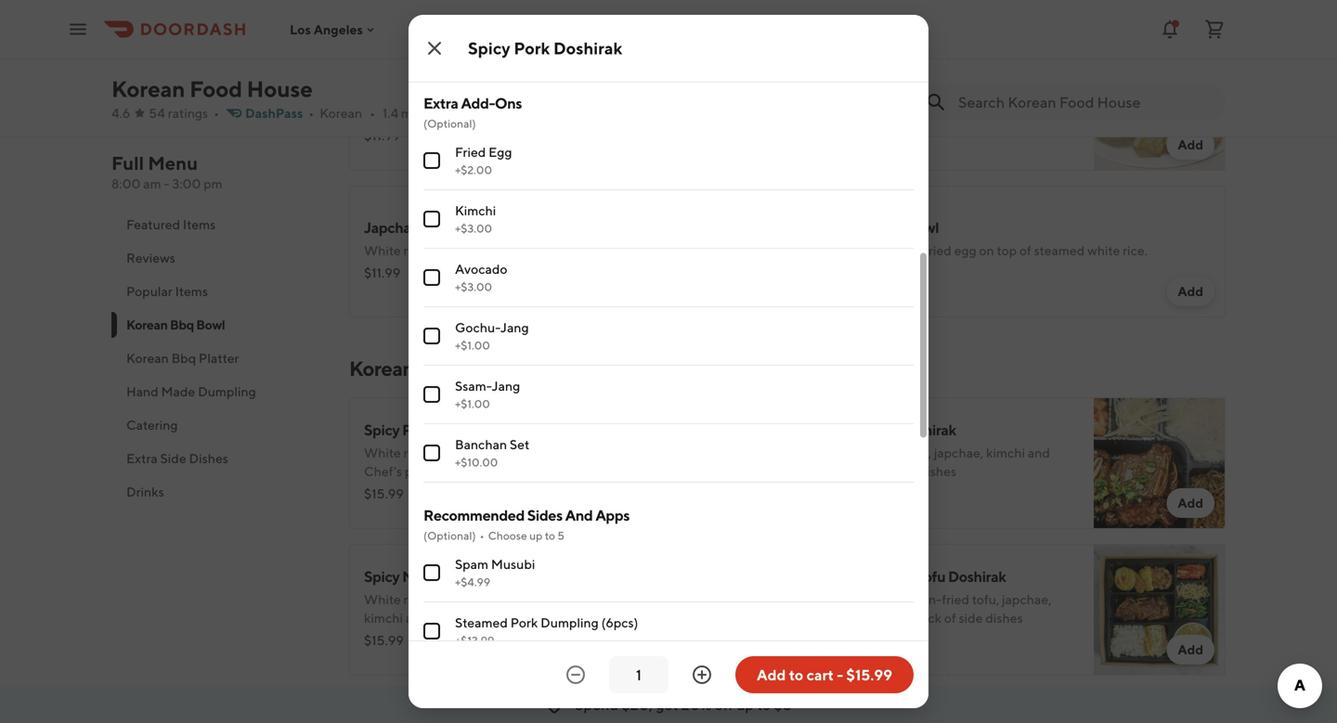 Task type: describe. For each thing, give the bounding box(es) containing it.
off
[[715, 696, 734, 714]]

spend
[[575, 696, 619, 714]]

side
[[160, 451, 186, 466]]

(optional) inside recommended sides and apps (optional) • choose up to 5
[[424, 529, 476, 542]]

steamed pork dumpling (6pcs) +$13.99
[[455, 615, 638, 647]]

rice, inside galbi k-bbq doshirak white rice, la galbi, japchae, kimchi and chef's pick of side dishes
[[849, 445, 874, 461]]

vegetables inside japchae bowl white rice, stir-fried vegetables and japchae $11.99
[[485, 243, 550, 258]]

korean for korean food house
[[111, 76, 185, 102]]

$15.99 inside button
[[847, 666, 893, 684]]

$11.99 inside the 'braised tofu bowl white rice, stir-fried vegetables and braised tofu $11.99'
[[364, 128, 401, 143]]

54 ratings •
[[149, 105, 219, 121]]

(6pcs)
[[601, 615, 638, 631]]

crispy pan-fried tofu bowl image
[[1094, 39, 1226, 171]]

notification bell image
[[1159, 18, 1181, 40]]

and inside japchae bowl white rice, stir-fried vegetables and japchae $11.99
[[553, 243, 575, 258]]

+$3.00 for avocado
[[455, 280, 492, 293]]

ratings
[[168, 105, 208, 121]]

braised
[[364, 63, 413, 80]]

pick inside spicy pork doshirak white rice, spicy pork, japchae, kimchi and chef's pick of side dishes $15.99
[[405, 464, 430, 479]]

marinated
[[464, 592, 524, 607]]

marinated
[[402, 568, 470, 586]]

los angeles
[[290, 22, 363, 37]]

dashpass •
[[245, 105, 314, 121]]

chef's inside galbi k-bbq doshirak white rice, la galbi, japchae, kimchi and chef's pick of side dishes
[[810, 464, 848, 479]]

egg inside spam and egg bowl pan fried spam and fried egg on top of steamed white rice.
[[877, 219, 904, 236]]

add for galbi k-bbq doshirak
[[1178, 495, 1204, 511]]

spicy for spicy pork doshirak white rice, spicy pork, japchae, kimchi and chef's pick of side dishes $15.99
[[364, 421, 400, 439]]

banchan set +$10.00
[[455, 437, 530, 469]]

mi
[[401, 105, 416, 121]]

2 vertical spatial to
[[757, 696, 771, 714]]

galbi,
[[897, 445, 932, 461]]

vegetables inside the 'braised tofu bowl white rice, stir-fried vegetables and braised tofu $11.99'
[[485, 87, 550, 102]]

$15.99 inside spicy pork doshirak white rice, spicy pork, japchae, kimchi and chef's pick of side dishes $15.99
[[364, 486, 404, 502]]

dishes inside spicy marinated chicken doshirak white rice, spicy marinated chicken, japchae, kimchi and chef's pick of side dishes $15.99
[[540, 611, 577, 626]]

rice, inside the crispy pan-fried tofu doshirak white rice, crispy pan-fried tofu, japchae, kimchi and chef's pick of side dishes $13.99
[[849, 592, 874, 607]]

crispy pan-fried tofu doshirak image
[[1094, 544, 1226, 676]]

tofu inside the 'braised tofu bowl white rice, stir-fried vegetables and braised tofu $11.99'
[[364, 105, 388, 121]]

$13.99
[[810, 633, 849, 648]]

dashpass
[[245, 105, 303, 121]]

kimchi inside spicy marinated chicken doshirak white rice, spicy marinated chicken, japchae, kimchi and chef's pick of side dishes $15.99
[[364, 611, 403, 626]]

japchae, inside galbi k-bbq doshirak white rice, la galbi, japchae, kimchi and chef's pick of side dishes
[[934, 445, 984, 461]]

Current quantity is 1 number field
[[620, 665, 658, 685]]

spend $20, get 20% off up to $5
[[575, 696, 792, 714]]

get
[[656, 696, 678, 714]]

featured items
[[126, 217, 216, 232]]

rice, inside the 'braised tofu bowl white rice, stir-fried vegetables and braised tofu $11.99'
[[404, 87, 429, 102]]

and inside the 'braised tofu bowl white rice, stir-fried vegetables and braised tofu $11.99'
[[553, 87, 575, 102]]

add-
[[461, 94, 495, 112]]

recommended sides and apps (optional) • choose up to 5
[[424, 507, 630, 542]]

house
[[247, 76, 313, 102]]

4.6
[[111, 105, 130, 121]]

extra side dishes button
[[111, 442, 327, 476]]

kimchi inside galbi k-bbq doshirak white rice, la galbi, japchae, kimchi and chef's pick of side dishes
[[986, 445, 1025, 461]]

gochu-jang +$1.00
[[455, 320, 529, 352]]

8:00
[[111, 176, 141, 191]]

of inside the crispy pan-fried tofu doshirak white rice, crispy pan-fried tofu, japchae, kimchi and chef's pick of side dishes $13.99
[[944, 611, 956, 626]]

of inside galbi k-bbq doshirak white rice, la galbi, japchae, kimchi and chef's pick of side dishes
[[878, 464, 890, 479]]

kimchi inside spicy pork doshirak white rice, spicy pork, japchae, kimchi and chef's pick of side dishes $15.99
[[549, 445, 588, 461]]

dishes inside the crispy pan-fried tofu doshirak white rice, crispy pan-fried tofu, japchae, kimchi and chef's pick of side dishes $13.99
[[986, 611, 1023, 626]]

drinks button
[[111, 476, 327, 509]]

spam
[[865, 243, 897, 258]]

add button for crispy pan-fried tofu bowl
[[1167, 130, 1215, 160]]

+$10.00
[[455, 456, 498, 469]]

fried inside japchae bowl white rice, stir-fried vegetables and japchae $11.99
[[455, 243, 483, 258]]

top
[[997, 243, 1017, 258]]

1 vertical spatial up
[[737, 696, 754, 714]]

and inside spicy marinated chicken doshirak white rice, spicy marinated chicken, japchae, kimchi and chef's pick of side dishes $15.99
[[406, 611, 428, 626]]

spicy for spicy pork doshirak
[[468, 38, 510, 58]]

doshirak inside dialog
[[554, 38, 623, 58]]

spicy pork doshirak dialog
[[409, 0, 929, 724]]

pan
[[810, 243, 833, 258]]

tofu,
[[972, 592, 1000, 607]]

and inside galbi k-bbq doshirak white rice, la galbi, japchae, kimchi and chef's pick of side dishes
[[1028, 445, 1050, 461]]

white
[[1088, 243, 1120, 258]]

bbq for platter
[[171, 351, 196, 366]]

extra add-ons (optional)
[[424, 94, 522, 130]]

pick inside spicy marinated chicken doshirak white rice, spicy marinated chicken, japchae, kimchi and chef's pick of side dishes $15.99
[[471, 611, 496, 626]]

chef's inside spicy pork doshirak white rice, spicy pork, japchae, kimchi and chef's pick of side dishes $15.99
[[364, 464, 402, 479]]

featured items button
[[111, 208, 327, 241]]

sides
[[527, 507, 563, 524]]

+$13.99
[[455, 634, 494, 647]]

pork,
[[464, 445, 494, 461]]

and
[[565, 507, 593, 524]]

side inside spicy marinated chicken doshirak white rice, spicy marinated chicken, japchae, kimchi and chef's pick of side dishes $15.99
[[513, 611, 537, 626]]

popular items
[[126, 284, 208, 299]]

and inside the crispy pan-fried tofu doshirak white rice, crispy pan-fried tofu, japchae, kimchi and chef's pick of side dishes $13.99
[[851, 611, 874, 626]]

fried
[[455, 144, 486, 160]]

featured
[[126, 217, 180, 232]]

popular
[[126, 284, 173, 299]]

add for crispy pan-fried tofu doshirak
[[1178, 642, 1204, 658]]

up inside recommended sides and apps (optional) • choose up to 5
[[529, 529, 543, 542]]

bowl inside japchae bowl white rice, stir-fried vegetables and japchae $11.99
[[422, 219, 455, 236]]

japchae
[[364, 219, 419, 236]]

korean for korean bbq bowl
[[126, 317, 168, 332]]

tofu
[[416, 63, 445, 80]]

decrease quantity by 1 image
[[565, 664, 587, 686]]

to inside button
[[789, 666, 804, 684]]

white inside japchae bowl white rice, stir-fried vegetables and japchae $11.99
[[364, 243, 401, 258]]

+$3.00 for kimchi
[[455, 222, 492, 235]]

set
[[510, 437, 530, 452]]

rice, inside japchae bowl white rice, stir-fried vegetables and japchae $11.99
[[404, 243, 429, 258]]

add for spicy marinated chicken doshirak
[[732, 642, 758, 658]]

$11.99 inside japchae bowl white rice, stir-fried vegetables and japchae $11.99
[[364, 265, 401, 280]]

white inside "crispy pan-fried tofu bowl white rice, stir-fried vegetables and crispy pan-fried tofu"
[[810, 87, 847, 102]]

add inside "add to cart - $15.99" button
[[757, 666, 786, 684]]

hand made dumpling button
[[111, 375, 327, 409]]

bbq inside galbi k-bbq doshirak white rice, la galbi, japchae, kimchi and chef's pick of side dishes
[[864, 421, 896, 439]]

japchae
[[578, 243, 624, 258]]

kimchi
[[455, 203, 496, 218]]

reviews
[[126, 250, 175, 266]]

bowl inside spam and egg bowl pan fried spam and fried egg on top of steamed white rice.
[[906, 219, 939, 236]]

fried egg +$2.00
[[455, 144, 512, 176]]

on
[[979, 243, 994, 258]]

korean • 1.4 mi
[[320, 105, 416, 121]]

vegetables inside "crispy pan-fried tofu bowl white rice, stir-fried vegetables and crispy pan-fried tofu"
[[931, 87, 996, 102]]

- inside button
[[837, 666, 843, 684]]

add button for galbi k-bbq doshirak
[[1167, 489, 1215, 518]]

3:00
[[172, 176, 201, 191]]

items for featured items
[[183, 217, 216, 232]]

extra for add-
[[424, 94, 458, 112]]

spam for and
[[810, 219, 847, 236]]

rice, inside spicy marinated chicken doshirak white rice, spicy marinated chicken, japchae, kimchi and chef's pick of side dishes $15.99
[[404, 592, 429, 607]]

dishes inside galbi k-bbq doshirak white rice, la galbi, japchae, kimchi and chef's pick of side dishes
[[919, 464, 957, 479]]

crispy for crispy pan-fried tofu bowl
[[810, 63, 852, 80]]

japchae bowl image
[[648, 186, 780, 318]]

side inside galbi k-bbq doshirak white rice, la galbi, japchae, kimchi and chef's pick of side dishes
[[893, 464, 917, 479]]

+$1.00 for gochu-jang
[[455, 339, 490, 352]]

spam and egg bowl pan fried spam and fried egg on top of steamed white rice.
[[810, 219, 1148, 258]]

open menu image
[[67, 18, 89, 40]]

menu
[[148, 152, 198, 174]]

white inside galbi k-bbq doshirak white rice, la galbi, japchae, kimchi and chef's pick of side dishes
[[810, 445, 847, 461]]

0 vertical spatial bbq
[[418, 357, 462, 381]]

korean bbq platter button
[[111, 342, 327, 375]]

1.4
[[383, 105, 399, 121]]

chef's inside the crispy pan-fried tofu doshirak white rice, crispy pan-fried tofu, japchae, kimchi and chef's pick of side dishes $13.99
[[876, 611, 915, 626]]

la
[[877, 445, 894, 461]]

egg inside the fried egg +$2.00
[[489, 144, 512, 160]]

and inside "crispy pan-fried tofu bowl white rice, stir-fried vegetables and crispy pan-fried tofu"
[[999, 87, 1021, 102]]

spicy pork doshirak image
[[648, 398, 780, 529]]

doshirak inside the crispy pan-fried tofu doshirak white rice, crispy pan-fried tofu, japchae, kimchi and chef's pick of side dishes $13.99
[[948, 568, 1006, 586]]

rice.
[[1123, 243, 1148, 258]]

$20,
[[622, 696, 653, 714]]

drinks
[[126, 484, 164, 500]]

japchae, inside spicy pork doshirak white rice, spicy pork, japchae, kimchi and chef's pick of side dishes $15.99
[[496, 445, 546, 461]]

+$7.00
[[455, 44, 491, 57]]

- inside the "full menu 8:00 am - 3:00 pm"
[[164, 176, 170, 191]]

cart
[[807, 666, 834, 684]]

dishes inside spicy pork doshirak white rice, spicy pork, japchae, kimchi and chef's pick of side dishes $15.99
[[473, 464, 511, 479]]

pork for steamed pork dumpling (6pcs) +$13.99
[[511, 615, 538, 631]]

musubi
[[491, 557, 535, 572]]

galbi k-bbq doshirak white rice, la galbi, japchae, kimchi and chef's pick of side dishes
[[810, 421, 1050, 479]]

made
[[161, 384, 195, 399]]

galbi
[[810, 421, 845, 439]]

dumpling for pork
[[541, 615, 599, 631]]

spam musubi +$4.99
[[455, 557, 535, 589]]

jang for ssam-
[[492, 378, 520, 394]]

pork for spicy pork doshirak white rice, spicy pork, japchae, kimchi and chef's pick of side dishes $15.99
[[402, 421, 433, 439]]

egg
[[954, 243, 977, 258]]

platter for korean bbq platter
[[466, 357, 527, 381]]

kimchi inside the crispy pan-fried tofu doshirak white rice, crispy pan-fried tofu, japchae, kimchi and chef's pick of side dishes $13.99
[[810, 611, 849, 626]]

chicken teriyaki doshirak image
[[648, 691, 780, 724]]

korean for korean bbq platter
[[349, 357, 414, 381]]



Task type: locate. For each thing, give the bounding box(es) containing it.
+$3.00 down avocado
[[455, 280, 492, 293]]

bbq up la
[[864, 421, 896, 439]]

to left cart
[[789, 666, 804, 684]]

spicy inside spicy marinated chicken doshirak white rice, spicy marinated chicken, japchae, kimchi and chef's pick of side dishes $15.99
[[364, 568, 400, 586]]

spicy inside dialog
[[468, 38, 510, 58]]

Item Search search field
[[958, 92, 1211, 112]]

japchae, right pork,
[[496, 445, 546, 461]]

crispy
[[810, 63, 852, 80], [810, 568, 852, 586]]

extra for side
[[126, 451, 158, 466]]

curry bowl image
[[1094, 0, 1226, 24]]

egg right fried
[[489, 144, 512, 160]]

1 vertical spatial +$3.00
[[455, 280, 492, 293]]

add button for crispy pan-fried tofu doshirak
[[1167, 635, 1215, 665]]

dishes down pork,
[[473, 464, 511, 479]]

and inside spicy pork doshirak white rice, spicy pork, japchae, kimchi and chef's pick of side dishes $15.99
[[590, 445, 612, 461]]

items inside popular items button
[[175, 284, 208, 299]]

1 vertical spatial spam
[[455, 557, 489, 572]]

white inside the 'braised tofu bowl white rice, stir-fried vegetables and braised tofu $11.99'
[[364, 87, 401, 102]]

0 vertical spatial extra
[[424, 94, 458, 112]]

side inside spicy pork doshirak white rice, spicy pork, japchae, kimchi and chef's pick of side dishes $15.99
[[447, 464, 471, 479]]

japchae, right 'galbi,'
[[934, 445, 984, 461]]

crispy inside "crispy pan-fried tofu bowl white rice, stir-fried vegetables and crispy pan-fried tofu"
[[1024, 87, 1058, 102]]

platter inside "korean bbq platter" button
[[199, 351, 239, 366]]

2 +$1.00 from the top
[[455, 398, 490, 411]]

extra inside button
[[126, 451, 158, 466]]

0 vertical spatial bbq
[[170, 317, 194, 332]]

apps
[[596, 507, 630, 524]]

korean
[[111, 76, 185, 102], [320, 105, 362, 121], [126, 317, 168, 332], [126, 351, 169, 366], [349, 357, 414, 381]]

spicy down marinated
[[431, 592, 461, 607]]

add to cart - $15.99 button
[[736, 657, 914, 694]]

2 (optional) from the top
[[424, 529, 476, 542]]

1 +$3.00 from the top
[[455, 222, 492, 235]]

0 vertical spatial -
[[164, 176, 170, 191]]

+$2.00
[[455, 163, 492, 176]]

1 vertical spatial items
[[175, 284, 208, 299]]

japchae, up (6pcs)
[[578, 592, 628, 607]]

0 vertical spatial crispy
[[1024, 87, 1058, 102]]

kimchi down marinated
[[364, 611, 403, 626]]

spam up pan
[[810, 219, 847, 236]]

0 horizontal spatial extra
[[126, 451, 158, 466]]

0 vertical spatial crispy
[[810, 63, 852, 80]]

spicy
[[431, 445, 461, 461], [431, 592, 461, 607]]

• right dashpass
[[309, 105, 314, 121]]

side down pork,
[[447, 464, 471, 479]]

(optional) down add-
[[424, 117, 476, 130]]

0 horizontal spatial spam
[[455, 557, 489, 572]]

add button
[[1167, 130, 1215, 160], [1167, 277, 1215, 306], [1167, 489, 1215, 518], [721, 635, 769, 665], [1167, 635, 1215, 665]]

$11.99 down "1.4"
[[364, 128, 401, 143]]

chef's
[[364, 464, 402, 479], [810, 464, 848, 479], [431, 611, 469, 626], [876, 611, 915, 626]]

japchae,
[[496, 445, 546, 461], [934, 445, 984, 461], [578, 592, 628, 607], [1002, 592, 1052, 607]]

chef's inside spicy marinated chicken doshirak white rice, spicy marinated chicken, japchae, kimchi and chef's pick of side dishes $15.99
[[431, 611, 469, 626]]

items up reviews button on the left of the page
[[183, 217, 216, 232]]

egg up spam
[[877, 219, 904, 236]]

spicy pork doshirak
[[468, 38, 623, 58]]

items up korean bbq bowl
[[175, 284, 208, 299]]

0 vertical spatial +$1.00
[[455, 339, 490, 352]]

korean for korean bbq platter
[[126, 351, 169, 366]]

add button for spicy marinated chicken doshirak
[[721, 635, 769, 665]]

2 vertical spatial spicy
[[364, 568, 400, 586]]

vegetables
[[485, 87, 550, 102], [931, 87, 996, 102], [485, 243, 550, 258]]

$11.99 down japchae
[[364, 265, 401, 280]]

• left "1.4"
[[370, 105, 375, 121]]

add to cart - $15.99
[[757, 666, 893, 684]]

2 vertical spatial $15.99
[[847, 666, 893, 684]]

dumpling for made
[[198, 384, 256, 399]]

1 horizontal spatial dumpling
[[541, 615, 599, 631]]

steamed
[[455, 615, 508, 631]]

spicy marinated chicken doshirak white rice, spicy marinated chicken, japchae, kimchi and chef's pick of side dishes $15.99
[[364, 568, 628, 648]]

rice, inside spicy pork doshirak white rice, spicy pork, japchae, kimchi and chef's pick of side dishes $15.99
[[404, 445, 429, 461]]

korean bbq platter
[[126, 351, 239, 366]]

dumpling inside steamed pork dumpling (6pcs) +$13.99
[[541, 615, 599, 631]]

1 vertical spatial jang
[[492, 378, 520, 394]]

pork down the chicken,
[[511, 615, 538, 631]]

2 +$3.00 from the top
[[455, 280, 492, 293]]

- right cart
[[837, 666, 843, 684]]

doshirak inside spicy marinated chicken doshirak white rice, spicy marinated chicken, japchae, kimchi and chef's pick of side dishes $15.99
[[530, 568, 588, 586]]

1 horizontal spatial bbq
[[864, 421, 896, 439]]

stir- inside the 'braised tofu bowl white rice, stir-fried vegetables and braised tofu $11.99'
[[431, 87, 455, 102]]

recommended sides and apps group
[[424, 505, 914, 724]]

platter for korean bbq platter
[[199, 351, 239, 366]]

1 vertical spatial -
[[837, 666, 843, 684]]

$11.99
[[364, 128, 401, 143], [364, 265, 401, 280]]

0 vertical spatial jang
[[501, 320, 529, 335]]

spam inside spam and egg bowl pan fried spam and fried egg on top of steamed white rice.
[[810, 219, 847, 236]]

pork right +$7.00
[[514, 38, 550, 58]]

items inside 'featured items' button
[[183, 217, 216, 232]]

dishes
[[189, 451, 228, 466]]

japchae, inside the crispy pan-fried tofu doshirak white rice, crispy pan-fried tofu, japchae, kimchi and chef's pick of side dishes $13.99
[[1002, 592, 1052, 607]]

0 vertical spatial egg
[[489, 144, 512, 160]]

items for popular items
[[175, 284, 208, 299]]

$15.99
[[364, 486, 404, 502], [364, 633, 404, 648], [847, 666, 893, 684]]

white inside spicy pork doshirak white rice, spicy pork, japchae, kimchi and chef's pick of side dishes $15.99
[[364, 445, 401, 461]]

0 vertical spatial dumpling
[[198, 384, 256, 399]]

(optional)
[[424, 117, 476, 130], [424, 529, 476, 542]]

dumpling inside button
[[198, 384, 256, 399]]

1 vertical spatial crispy
[[810, 568, 852, 586]]

2 crispy from the top
[[810, 568, 852, 586]]

1 horizontal spatial up
[[737, 696, 754, 714]]

0 vertical spatial spam
[[810, 219, 847, 236]]

+$3.00 inside avocado +$3.00
[[455, 280, 492, 293]]

pork for spicy pork doshirak
[[514, 38, 550, 58]]

to left the '5'
[[545, 529, 555, 542]]

to left $5
[[757, 696, 771, 714]]

pork down korean bbq platter
[[402, 421, 433, 439]]

to
[[545, 529, 555, 542], [789, 666, 804, 684], [757, 696, 771, 714]]

catering button
[[111, 409, 327, 442]]

korean for korean • 1.4 mi
[[320, 105, 362, 121]]

jang inside gochu-jang +$1.00
[[501, 320, 529, 335]]

0 vertical spatial $15.99
[[364, 486, 404, 502]]

1 horizontal spatial extra
[[424, 94, 458, 112]]

side down 'galbi,'
[[893, 464, 917, 479]]

1 horizontal spatial platter
[[466, 357, 527, 381]]

1 vertical spatial $15.99
[[364, 633, 404, 648]]

extra down tofu
[[424, 94, 458, 112]]

0 horizontal spatial to
[[545, 529, 555, 542]]

1 vertical spatial spicy
[[364, 421, 400, 439]]

korean bbq bowl
[[126, 317, 225, 332]]

spicy left marinated
[[364, 568, 400, 586]]

close spicy pork doshirak image
[[424, 37, 446, 59]]

stir- inside "crispy pan-fried tofu bowl white rice, stir-fried vegetables and crispy pan-fried tofu"
[[877, 87, 901, 102]]

spam up +$4.99
[[455, 557, 489, 572]]

full menu 8:00 am - 3:00 pm
[[111, 152, 223, 191]]

spicy left pork,
[[431, 445, 461, 461]]

+$3.00
[[455, 222, 492, 235], [455, 280, 492, 293]]

kimchi +$3.00
[[455, 203, 496, 235]]

crispy inside "crispy pan-fried tofu bowl white rice, stir-fried vegetables and crispy pan-fried tofu"
[[810, 63, 852, 80]]

white inside spicy marinated chicken doshirak white rice, spicy marinated chicken, japchae, kimchi and chef's pick of side dishes $15.99
[[364, 592, 401, 607]]

to inside recommended sides and apps (optional) • choose up to 5
[[545, 529, 555, 542]]

extra add-ons group
[[424, 93, 914, 483]]

0 horizontal spatial up
[[529, 529, 543, 542]]

side down the tofu,
[[959, 611, 983, 626]]

+$3.00 down 'kimchi'
[[455, 222, 492, 235]]

1 vertical spatial spicy
[[431, 592, 461, 607]]

ssam-jang +$1.00
[[455, 378, 520, 411]]

+$1.00 down ssam-
[[455, 398, 490, 411]]

angeles
[[314, 22, 363, 37]]

extra left side
[[126, 451, 158, 466]]

1 horizontal spatial to
[[757, 696, 771, 714]]

spicy right close spicy pork doshirak "icon"
[[468, 38, 510, 58]]

add for crispy pan-fried tofu bowl
[[1178, 137, 1204, 152]]

1 vertical spatial bbq
[[864, 421, 896, 439]]

up right off
[[737, 696, 754, 714]]

recommended
[[424, 507, 525, 524]]

spicy
[[468, 38, 510, 58], [364, 421, 400, 439], [364, 568, 400, 586]]

spam for musubi
[[455, 557, 489, 572]]

jang for gochu-
[[501, 320, 529, 335]]

platter down gochu-jang +$1.00
[[466, 357, 527, 381]]

kimchi right set
[[549, 445, 588, 461]]

1 crispy from the top
[[810, 63, 852, 80]]

spicy pork doshirak white rice, spicy pork, japchae, kimchi and chef's pick of side dishes $15.99
[[364, 421, 612, 502]]

spam inside spam musubi +$4.99
[[455, 557, 489, 572]]

bowl
[[448, 63, 481, 80], [948, 63, 981, 80], [422, 219, 455, 236], [906, 219, 939, 236], [196, 317, 225, 332]]

1 horizontal spatial egg
[[877, 219, 904, 236]]

dishes down the chicken,
[[540, 611, 577, 626]]

spicy marinated chicken doshirak image
[[648, 544, 780, 676]]

$5
[[774, 696, 792, 714]]

fried
[[885, 63, 916, 80], [455, 87, 483, 102], [901, 87, 929, 102], [838, 105, 865, 121], [455, 243, 483, 258], [835, 243, 863, 258], [924, 243, 952, 258], [885, 568, 916, 586], [942, 592, 970, 607]]

2 vertical spatial pork
[[511, 615, 538, 631]]

spicy inside spicy pork doshirak white rice, spicy pork, japchae, kimchi and chef's pick of side dishes $15.99
[[431, 445, 461, 461]]

jang down avocado +$3.00
[[501, 320, 529, 335]]

-
[[164, 176, 170, 191], [837, 666, 843, 684]]

0 vertical spatial +$3.00
[[455, 222, 492, 235]]

of inside spicy marinated chicken doshirak white rice, spicy marinated chicken, japchae, kimchi and chef's pick of side dishes $15.99
[[499, 611, 511, 626]]

chicken,
[[527, 592, 576, 607]]

$15.99 inside spicy marinated chicken doshirak white rice, spicy marinated chicken, japchae, kimchi and chef's pick of side dishes $15.99
[[364, 633, 404, 648]]

increase quantity by 1 image
[[691, 664, 713, 686]]

dumpling down "korean bbq platter" button
[[198, 384, 256, 399]]

doshirak up the tofu,
[[948, 568, 1006, 586]]

1 vertical spatial to
[[789, 666, 804, 684]]

(optional) down recommended
[[424, 529, 476, 542]]

1 horizontal spatial spam
[[810, 219, 847, 236]]

doshirak up braised
[[554, 38, 623, 58]]

1 vertical spatial egg
[[877, 219, 904, 236]]

tofu
[[919, 63, 946, 80], [364, 105, 388, 121], [868, 105, 892, 121], [919, 568, 946, 586]]

catering
[[126, 417, 178, 433]]

spicy inside spicy pork doshirak white rice, spicy pork, japchae, kimchi and chef's pick of side dishes $15.99
[[364, 421, 400, 439]]

popular items button
[[111, 275, 327, 308]]

dishes down 'galbi,'
[[919, 464, 957, 479]]

1 vertical spatial dumpling
[[541, 615, 599, 631]]

0 vertical spatial (optional)
[[424, 117, 476, 130]]

1 spicy from the top
[[431, 445, 461, 461]]

1 (optional) from the top
[[424, 117, 476, 130]]

hand
[[126, 384, 159, 399]]

jang down gochu-jang +$1.00
[[492, 378, 520, 394]]

- right the "am"
[[164, 176, 170, 191]]

doshirak up pork,
[[435, 421, 493, 439]]

0 vertical spatial spicy
[[431, 445, 461, 461]]

bowl inside the 'braised tofu bowl white rice, stir-fried vegetables and braised tofu $11.99'
[[448, 63, 481, 80]]

kimchi
[[549, 445, 588, 461], [986, 445, 1025, 461], [364, 611, 403, 626], [810, 611, 849, 626]]

1 vertical spatial +$1.00
[[455, 398, 490, 411]]

1 vertical spatial (optional)
[[424, 529, 476, 542]]

0 items, open order cart image
[[1204, 18, 1226, 40]]

0 vertical spatial spicy
[[468, 38, 510, 58]]

los angeles button
[[290, 22, 378, 37]]

korean inside button
[[126, 351, 169, 366]]

pick
[[405, 464, 430, 479], [851, 464, 875, 479], [471, 611, 496, 626], [917, 611, 942, 626]]

rice, inside "crispy pan-fried tofu bowl white rice, stir-fried vegetables and crispy pan-fried tofu"
[[849, 87, 874, 102]]

chicken
[[473, 568, 527, 586]]

pick inside the crispy pan-fried tofu doshirak white rice, crispy pan-fried tofu, japchae, kimchi and chef's pick of side dishes $13.99
[[917, 611, 942, 626]]

1 vertical spatial extra
[[126, 451, 158, 466]]

pick inside galbi k-bbq doshirak white rice, la galbi, japchae, kimchi and chef's pick of side dishes
[[851, 464, 875, 479]]

of
[[1020, 243, 1032, 258], [432, 464, 444, 479], [878, 464, 890, 479], [499, 611, 511, 626], [944, 611, 956, 626]]

of inside spicy pork doshirak white rice, spicy pork, japchae, kimchi and chef's pick of side dishes $15.99
[[432, 464, 444, 479]]

2 $11.99 from the top
[[364, 265, 401, 280]]

0 vertical spatial to
[[545, 529, 555, 542]]

japchae, inside spicy marinated chicken doshirak white rice, spicy marinated chicken, japchae, kimchi and chef's pick of side dishes $15.99
[[578, 592, 628, 607]]

avocado +$3.00
[[455, 261, 508, 293]]

0 horizontal spatial bbq
[[418, 357, 462, 381]]

bowl inside "crispy pan-fried tofu bowl white rice, stir-fried vegetables and crispy pan-fried tofu"
[[948, 63, 981, 80]]

bbq up made
[[171, 351, 196, 366]]

japchae, right the tofu,
[[1002, 592, 1052, 607]]

spicy for spicy marinated chicken doshirak white rice, spicy marinated chicken, japchae, kimchi and chef's pick of side dishes $15.99
[[364, 568, 400, 586]]

fried inside the 'braised tofu bowl white rice, stir-fried vegetables and braised tofu $11.99'
[[455, 87, 483, 102]]

and
[[553, 87, 575, 102], [999, 87, 1021, 102], [850, 219, 875, 236], [553, 243, 575, 258], [899, 243, 922, 258], [590, 445, 612, 461], [1028, 445, 1050, 461], [406, 611, 428, 626], [851, 611, 874, 626]]

spicy down korean bbq platter
[[364, 421, 400, 439]]

0 horizontal spatial platter
[[199, 351, 239, 366]]

jang inside ssam-jang +$1.00
[[492, 378, 520, 394]]

kimchi right 'galbi,'
[[986, 445, 1025, 461]]

0 vertical spatial $11.99
[[364, 128, 401, 143]]

+$1.00 down gochu-
[[455, 339, 490, 352]]

doshirak inside spicy pork doshirak white rice, spicy pork, japchae, kimchi and chef's pick of side dishes $15.99
[[435, 421, 493, 439]]

extra inside extra add-ons (optional)
[[424, 94, 458, 112]]

1 vertical spatial pork
[[402, 421, 433, 439]]

doshirak up the chicken,
[[530, 568, 588, 586]]

0 vertical spatial up
[[529, 529, 543, 542]]

side down the chicken,
[[513, 611, 537, 626]]

None checkbox
[[424, 33, 440, 49], [424, 152, 440, 169], [424, 211, 440, 228], [424, 328, 440, 345], [424, 445, 440, 462], [424, 33, 440, 49], [424, 152, 440, 169], [424, 211, 440, 228], [424, 328, 440, 345], [424, 445, 440, 462]]

1 horizontal spatial -
[[837, 666, 843, 684]]

0 horizontal spatial -
[[164, 176, 170, 191]]

dishes
[[473, 464, 511, 479], [919, 464, 957, 479], [540, 611, 577, 626], [986, 611, 1023, 626]]

up down sides
[[529, 529, 543, 542]]

• inside recommended sides and apps (optional) • choose up to 5
[[480, 529, 484, 542]]

0 horizontal spatial egg
[[489, 144, 512, 160]]

hand made dumpling
[[126, 384, 256, 399]]

crispy pan-fried tofu doshirak white rice, crispy pan-fried tofu, japchae, kimchi and chef's pick of side dishes $13.99
[[810, 568, 1052, 648]]

bbq for bowl
[[170, 317, 194, 332]]

crispy pan-fried tofu bowl white rice, stir-fried vegetables and crispy pan-fried tofu
[[810, 63, 1058, 121]]

avocado
[[455, 261, 508, 277]]

(optional) inside extra add-ons (optional)
[[424, 117, 476, 130]]

None checkbox
[[424, 269, 440, 286], [424, 386, 440, 403], [424, 565, 440, 581], [424, 623, 440, 640], [424, 269, 440, 286], [424, 386, 440, 403], [424, 565, 440, 581], [424, 623, 440, 640]]

1 vertical spatial $11.99
[[364, 265, 401, 280]]

kimchi up the $13.99
[[810, 611, 849, 626]]

+$1.00
[[455, 339, 490, 352], [455, 398, 490, 411]]

crispy inside the crispy pan-fried tofu doshirak white rice, crispy pan-fried tofu, japchae, kimchi and chef's pick of side dishes $13.99
[[877, 592, 912, 607]]

ons
[[495, 94, 522, 112]]

korean food house
[[111, 76, 313, 102]]

0 horizontal spatial dumpling
[[198, 384, 256, 399]]

am
[[143, 176, 161, 191]]

0 horizontal spatial crispy
[[877, 592, 912, 607]]

+$1.00 inside ssam-jang +$1.00
[[455, 398, 490, 411]]

extra side dishes
[[126, 451, 228, 466]]

dumpling down the chicken,
[[541, 615, 599, 631]]

of inside spam and egg bowl pan fried spam and fried egg on top of steamed white rice.
[[1020, 243, 1032, 258]]

1 +$1.00 from the top
[[455, 339, 490, 352]]

1 $11.99 from the top
[[364, 128, 401, 143]]

choose
[[488, 529, 527, 542]]

1 horizontal spatial crispy
[[1024, 87, 1058, 102]]

• down the food
[[214, 105, 219, 121]]

white inside the crispy pan-fried tofu doshirak white rice, crispy pan-fried tofu, japchae, kimchi and chef's pick of side dishes $13.99
[[810, 592, 847, 607]]

2 horizontal spatial to
[[789, 666, 804, 684]]

bbq up korean bbq platter
[[170, 317, 194, 332]]

banchan
[[455, 437, 507, 452]]

crispy for crispy pan-fried tofu doshirak
[[810, 568, 852, 586]]

reviews button
[[111, 241, 327, 275]]

bbq down gochu-
[[418, 357, 462, 381]]

steamed
[[1034, 243, 1085, 258]]

crispy inside the crispy pan-fried tofu doshirak white rice, crispy pan-fried tofu, japchae, kimchi and chef's pick of side dishes $13.99
[[810, 568, 852, 586]]

• down recommended
[[480, 529, 484, 542]]

0 vertical spatial items
[[183, 217, 216, 232]]

extra
[[424, 94, 458, 112], [126, 451, 158, 466]]

pork inside steamed pork dumpling (6pcs) +$13.99
[[511, 615, 538, 631]]

doshirak up 'galbi,'
[[898, 421, 956, 439]]

1 vertical spatial crispy
[[877, 592, 912, 607]]

+$1.00 inside gochu-jang +$1.00
[[455, 339, 490, 352]]

galbi k-bbq doshirak image
[[1094, 398, 1226, 529]]

add
[[1178, 137, 1204, 152], [1178, 284, 1204, 299], [1178, 495, 1204, 511], [732, 642, 758, 658], [1178, 642, 1204, 658], [757, 666, 786, 684]]

side inside the crispy pan-fried tofu doshirak white rice, crispy pan-fried tofu, japchae, kimchi and chef's pick of side dishes $13.99
[[959, 611, 983, 626]]

+$1.00 for ssam-jang
[[455, 398, 490, 411]]

1 vertical spatial bbq
[[171, 351, 196, 366]]

0 vertical spatial pork
[[514, 38, 550, 58]]

doshirak inside galbi k-bbq doshirak white rice, la galbi, japchae, kimchi and chef's pick of side dishes
[[898, 421, 956, 439]]

+$3.00 inside the kimchi +$3.00
[[455, 222, 492, 235]]

tofu inside the crispy pan-fried tofu doshirak white rice, crispy pan-fried tofu, japchae, kimchi and chef's pick of side dishes $13.99
[[919, 568, 946, 586]]

stir- inside japchae bowl white rice, stir-fried vegetables and japchae $11.99
[[431, 243, 455, 258]]

2 spicy from the top
[[431, 592, 461, 607]]

dishes down the tofu,
[[986, 611, 1023, 626]]

spicy inside spicy marinated chicken doshirak white rice, spicy marinated chicken, japchae, kimchi and chef's pick of side dishes $15.99
[[431, 592, 461, 607]]

platter up hand made dumpling button
[[199, 351, 239, 366]]

braised tofu bowl image
[[648, 39, 780, 171]]

braised tofu bowl white rice, stir-fried vegetables and braised tofu $11.99
[[364, 63, 621, 143]]



Task type: vqa. For each thing, say whether or not it's contained in the screenshot.
100%
no



